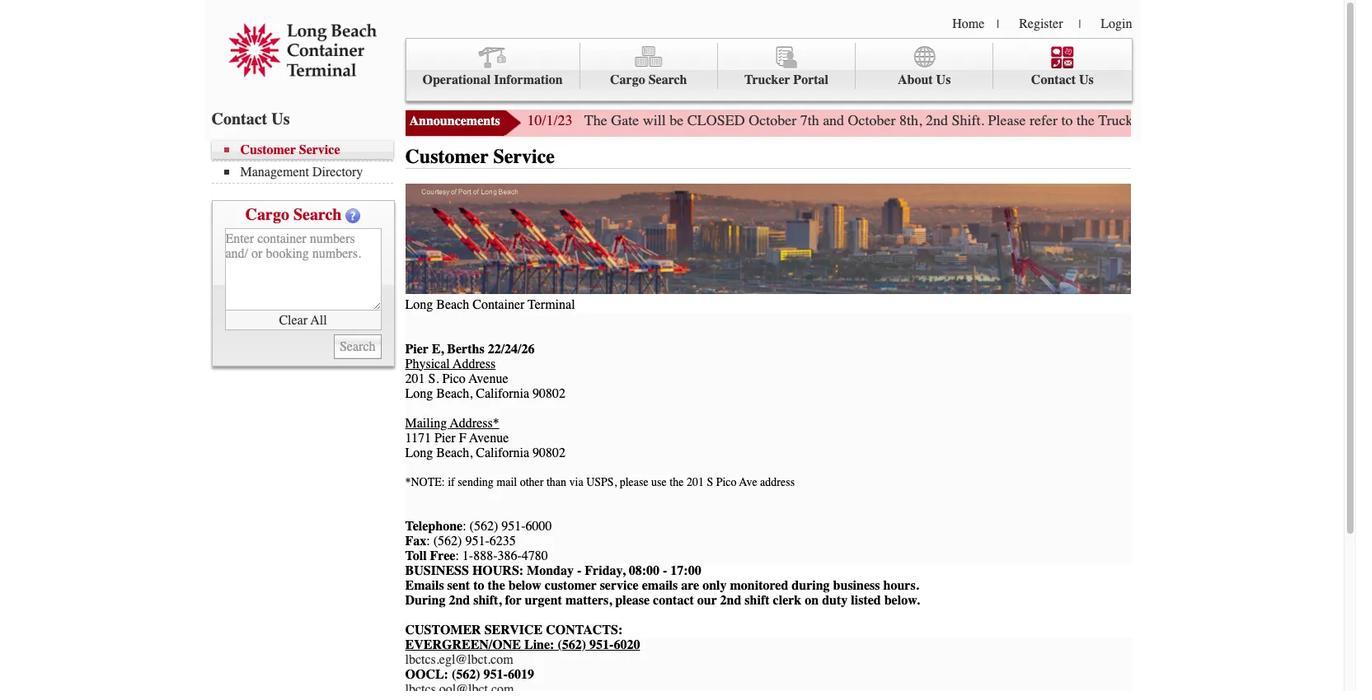 Task type: describe. For each thing, give the bounding box(es) containing it.
the inside telephone : (562) 951-6000 fax : (562) 951-6235 toll free : 1-888-386-4780 business hours: monday - friday, 08:00 - 17:00 emails sent to the below customer service emails are only monitored during business hours. ​ ​during 2nd shift, for urgent matters, please contact our 2nd shift clerk on duty listed below.
[[488, 579, 505, 593]]

1 horizontal spatial :
[[455, 549, 459, 564]]

overview
[[500, 109, 554, 124]]

about us link
[[856, 43, 994, 89]]

201 inside pier e, berths 22/24/26 physical address 201 s. pico avenue long beach, california 90802
[[405, 372, 425, 386]]

web
[[1209, 111, 1234, 129]]

further
[[1290, 111, 1330, 129]]

1 horizontal spatial 2nd
[[720, 593, 742, 608]]

facility
[[579, 109, 621, 124]]

beach, inside 'mailing address* 1171 pier f avenue long beach, california 90802​'
[[436, 446, 473, 461]]

than
[[547, 475, 567, 489]]

2 horizontal spatial 2nd
[[926, 111, 948, 129]]

shift,
[[473, 593, 502, 608]]

1 vertical spatial terminal
[[528, 297, 575, 312]]

1 vertical spatial cargo search
[[245, 205, 342, 224]]

gate
[[1334, 111, 1356, 129]]

monitored
[[730, 579, 789, 593]]

90802
[[533, 386, 566, 401]]

address*
[[450, 416, 499, 431]]

use
[[651, 475, 667, 489]]

truck
[[1099, 111, 1133, 129]]

emails are
[[642, 579, 699, 593]]

media library
[[1014, 109, 1098, 124]]

login link
[[1101, 16, 1132, 31]]

media library link
[[1001, 97, 1110, 135]]

home link
[[953, 16, 985, 31]]

cargo inside 'link'
[[610, 73, 645, 87]]

1 horizontal spatial for
[[1269, 111, 1286, 129]]

matters,
[[566, 593, 612, 608]]

to inside telephone : (562) 951-6000 fax : (562) 951-6235 toll free : 1-888-386-4780 business hours: monday - friday, 08:00 - 17:00 emails sent to the below customer service emails are only monitored during business hours. ​ ​during 2nd shift, for urgent matters, please contact our 2nd shift clerk on duty listed below.
[[473, 579, 484, 593]]

pico inside pier e, berths 22/24/26 physical address 201 s. pico avenue long beach, california 90802
[[442, 372, 466, 386]]

physical
[[405, 357, 450, 372]]

pier inside pier e, berths 22/24/26 physical address 201 s. pico avenue long beach, california 90802
[[405, 342, 429, 357]]

2 | from the left
[[1079, 17, 1081, 31]]

safety and security
[[718, 109, 828, 124]]

berths
[[447, 342, 485, 357]]

s
[[707, 475, 713, 489]]

hours
[[1169, 111, 1205, 129]]

telephone : (562) 951-6000 fax : (562) 951-6235 toll free : 1-888-386-4780 business hours: monday - friday, 08:00 - 17:00 emails sent to the below customer service emails are only monitored during business hours. ​ ​during 2nd shift, for urgent matters, please contact our 2nd shift clerk on duty listed below.
[[405, 519, 927, 608]]

1 gate from the left
[[611, 111, 639, 129]]

us for 'contact us' link
[[1079, 73, 1094, 87]]

home
[[953, 16, 985, 31]]

8th,
[[900, 111, 922, 129]]

s.
[[428, 372, 439, 386]]

1 vertical spatial search
[[293, 205, 342, 224]]

0 horizontal spatial :
[[427, 534, 430, 549]]

951- down evergreen/one
[[484, 668, 508, 682]]

contacts:
[[546, 623, 623, 638]]

operational
[[423, 73, 491, 87]]

during
[[792, 579, 830, 593]]

1 vertical spatial the
[[670, 475, 684, 489]]

cargo search inside 'link'
[[610, 73, 687, 87]]

clear all
[[279, 313, 327, 328]]

Enter container numbers and/ or booking numbers.  text field
[[225, 228, 381, 311]]

will
[[643, 111, 666, 129]]

customer service
[[405, 145, 555, 168]]

beach, inside pier e, berths 22/24/26 physical address 201 s. pico avenue long beach, california 90802
[[436, 386, 473, 401]]

on
[[805, 593, 819, 608]]

trucker portal link
[[718, 43, 856, 89]]

corporate
[[311, 109, 369, 124]]

contact
[[653, 593, 694, 608]]

2 horizontal spatial information
[[853, 109, 922, 124]]

trucker portal
[[744, 73, 829, 87]]

951- up business hours:
[[465, 534, 490, 549]]

our
[[697, 593, 717, 608]]

888-
[[473, 549, 498, 564]]

1 october from the left
[[749, 111, 797, 129]]

*note: if sending mail other than via usps, please use the 201 s pico ave address
[[405, 475, 795, 489]]

container
[[473, 297, 525, 312]]

announcements
[[409, 114, 500, 129]]

directory
[[313, 165, 363, 180]]

facility information link
[[566, 97, 706, 135]]

corporate message link
[[298, 97, 433, 135]]

via usps,
[[569, 475, 617, 489]]

10/1/23 the gate will be closed october 7th and october 8th, 2nd shift. please refer to the truck gate hours web page for further gate
[[527, 111, 1356, 129]]

operational information
[[423, 73, 563, 87]]

0 vertical spatial contact
[[1031, 73, 1076, 87]]

0 vertical spatial please
[[620, 475, 649, 489]]

shift.
[[952, 111, 985, 129]]

1 | from the left
[[997, 17, 999, 31]]

avenue inside 'mailing address* 1171 pier f avenue long beach, california 90802​'
[[469, 431, 509, 446]]

page
[[1237, 111, 1265, 129]]

be
[[670, 111, 684, 129]]

customer for customer service management directory
[[240, 143, 296, 157]]

e,
[[432, 342, 444, 357]]

6020
[[614, 638, 640, 653]]

california inside pier e, berths 22/24/26 physical address 201 s. pico avenue long beach, california 90802
[[476, 386, 529, 401]]

business
[[833, 579, 880, 593]]

information for facility information
[[625, 109, 694, 124]]

service for customer service management directory
[[299, 143, 340, 157]]

business hours:
[[405, 564, 524, 579]]

corporate message
[[311, 109, 420, 124]]

6019
[[508, 668, 534, 682]]

17:00
[[671, 564, 701, 579]]

1171
[[405, 431, 431, 446]]

1 horizontal spatial and
[[823, 111, 844, 129]]

0 vertical spatial terminal
[[445, 109, 497, 124]]

listed
[[851, 593, 881, 608]]

1 vertical spatial cargo
[[245, 205, 289, 224]]

0 horizontal spatial and
[[757, 109, 778, 124]]

f
[[459, 431, 466, 446]]

1 horizontal spatial to
[[1062, 111, 1073, 129]]

sent
[[447, 579, 470, 593]]

address
[[760, 475, 795, 489]]

0 horizontal spatial us
[[271, 110, 290, 129]]

4780
[[522, 549, 548, 564]]

about
[[898, 73, 933, 87]]

management
[[240, 165, 309, 180]]

2 gate from the left
[[1137, 111, 1165, 129]]

facility information
[[579, 109, 694, 124]]

terminal overview
[[445, 109, 554, 124]]

information technology link
[[841, 97, 1001, 135]]

line:
[[524, 638, 554, 653]]

menu bar containing operational information
[[250, 38, 1159, 135]]

6235
[[490, 534, 516, 549]]

information for operational information
[[494, 73, 563, 87]]

ave
[[739, 475, 757, 489]]

1 - from the left
[[577, 564, 582, 579]]

trucker
[[744, 73, 790, 87]]

media
[[1014, 109, 1050, 124]]

urgent
[[525, 593, 562, 608]]



Task type: vqa. For each thing, say whether or not it's contained in the screenshot.
the Cargo Search within menu bar
yes



Task type: locate. For each thing, give the bounding box(es) containing it.
the left truck
[[1077, 111, 1095, 129]]

1 horizontal spatial 201
[[687, 475, 704, 489]]

the right use
[[670, 475, 684, 489]]

refer
[[1030, 111, 1058, 129]]

customer
[[545, 579, 597, 593]]

(562) left 1-
[[433, 534, 462, 549]]

avenue inside pier e, berths 22/24/26 physical address 201 s. pico avenue long beach, california 90802
[[469, 372, 508, 386]]

menu bar
[[250, 38, 1159, 135], [211, 141, 401, 184]]

service up management directory link
[[299, 143, 340, 157]]

201
[[405, 372, 425, 386], [687, 475, 704, 489]]

0 horizontal spatial customer
[[240, 143, 296, 157]]

california inside 'mailing address* 1171 pier f avenue long beach, california 90802​'
[[476, 446, 529, 461]]

us
[[936, 73, 951, 87], [1079, 73, 1094, 87], [271, 110, 290, 129]]

1 horizontal spatial |
[[1079, 17, 1081, 31]]

telephone
[[405, 519, 463, 534]]

to right sent
[[473, 579, 484, 593]]

register link
[[1019, 16, 1063, 31]]

0 vertical spatial pier
[[405, 342, 429, 357]]

mailing
[[405, 416, 447, 431]]

1 horizontal spatial october
[[848, 111, 896, 129]]

long up *note:
[[405, 446, 433, 461]]

contact us link
[[994, 43, 1132, 89]]

information up "overview"
[[494, 73, 563, 87]]

service
[[485, 623, 543, 638]]

1 vertical spatial pico
[[716, 475, 737, 489]]

customer up management
[[240, 143, 296, 157]]

information down the cargo search 'link'
[[625, 109, 694, 124]]

- left friday,
[[577, 564, 582, 579]]

cargo up facility information link
[[610, 73, 645, 87]]

0 vertical spatial avenue
[[469, 372, 508, 386]]

2 beach, from the top
[[436, 446, 473, 461]]

1 vertical spatial to
[[473, 579, 484, 593]]

201 left 's.'
[[405, 372, 425, 386]]

2 - from the left
[[663, 564, 667, 579]]

shift
[[745, 593, 770, 608]]

0 horizontal spatial -
[[577, 564, 582, 579]]

6000
[[526, 519, 552, 534]]

clear
[[279, 313, 308, 328]]

2nd left shift,
[[449, 593, 470, 608]]

customer inside customer service management directory
[[240, 143, 296, 157]]

security
[[781, 109, 828, 124]]

us up "library"
[[1079, 73, 1094, 87]]

0 horizontal spatial cargo
[[245, 205, 289, 224]]

and right the safety
[[757, 109, 778, 124]]

0 vertical spatial search
[[649, 73, 687, 87]]

evergreen/one
[[405, 638, 521, 653]]

0 vertical spatial cargo search
[[610, 73, 687, 87]]

-
[[577, 564, 582, 579], [663, 564, 667, 579]]

0 horizontal spatial |
[[997, 17, 999, 31]]

long inside pier e, berths 22/24/26 physical address 201 s. pico avenue long beach, california 90802
[[405, 386, 433, 401]]

1 horizontal spatial contact us
[[1031, 73, 1094, 87]]

pier left e,
[[405, 342, 429, 357]]

customer
[[405, 623, 481, 638]]

0 horizontal spatial the
[[488, 579, 505, 593]]

sending
[[458, 475, 494, 489]]

1 vertical spatial contact
[[211, 110, 267, 129]]

1-
[[462, 549, 473, 564]]

0 vertical spatial long
[[405, 386, 433, 401]]

avenue
[[469, 372, 508, 386], [469, 431, 509, 446]]

0 vertical spatial contact us
[[1031, 73, 1094, 87]]

management directory link
[[224, 165, 393, 180]]

and right 7th
[[823, 111, 844, 129]]

library
[[1053, 109, 1098, 124]]

contact up media library link
[[1031, 73, 1076, 87]]

(562) up 888-
[[470, 519, 498, 534]]

toll
[[405, 549, 427, 564]]

2 horizontal spatial us
[[1079, 73, 1094, 87]]

below
[[509, 579, 542, 593]]

pico right s
[[716, 475, 737, 489]]

0 vertical spatial beach,
[[436, 386, 473, 401]]

0 horizontal spatial 2nd
[[449, 593, 470, 608]]

avenue down berths
[[469, 372, 508, 386]]

cargo down management
[[245, 205, 289, 224]]

california up mail
[[476, 446, 529, 461]]

please left use
[[620, 475, 649, 489]]

pier left f
[[434, 431, 456, 446]]

gate right the
[[611, 111, 639, 129]]

1 long from the top
[[405, 386, 433, 401]]

0 horizontal spatial search
[[293, 205, 342, 224]]

1 horizontal spatial service
[[493, 145, 555, 168]]

address
[[453, 357, 496, 372]]

0 vertical spatial cargo
[[610, 73, 645, 87]]

the
[[584, 111, 607, 129]]

service
[[600, 579, 639, 593]]

1 horizontal spatial information
[[625, 109, 694, 124]]

menu item containing about us
[[250, 43, 1159, 135]]

1 vertical spatial please
[[615, 593, 650, 608]]

monday
[[527, 564, 574, 579]]

portal
[[793, 73, 829, 87]]

terminal right container
[[528, 297, 575, 312]]

2nd right 8th,
[[926, 111, 948, 129]]

0 horizontal spatial 201
[[405, 372, 425, 386]]

to right refer
[[1062, 111, 1073, 129]]

beach, down address
[[436, 386, 473, 401]]

1 horizontal spatial cargo search
[[610, 73, 687, 87]]

beach,
[[436, 386, 473, 401], [436, 446, 473, 461]]

1 vertical spatial pier
[[434, 431, 456, 446]]

(562) right line:
[[558, 638, 586, 653]]

cargo search up facility information link
[[610, 73, 687, 87]]

7th
[[800, 111, 819, 129]]

information technology
[[853, 109, 989, 124]]

0 horizontal spatial contact us
[[211, 110, 290, 129]]

0 vertical spatial pico
[[442, 372, 466, 386]]

duty
[[822, 593, 848, 608]]

customer service link
[[224, 143, 393, 157]]

customer service management directory
[[240, 143, 363, 180]]

2 horizontal spatial :
[[463, 519, 466, 534]]

safety
[[718, 109, 753, 124]]

1 horizontal spatial search
[[649, 73, 687, 87]]

951- down matters,
[[590, 638, 614, 653]]

gate
[[611, 111, 639, 129], [1137, 111, 1165, 129]]

1 california from the top
[[476, 386, 529, 401]]

2 horizontal spatial the
[[1077, 111, 1095, 129]]

0 vertical spatial 201
[[405, 372, 425, 386]]

10/1/23
[[527, 111, 573, 129]]

1 vertical spatial avenue
[[469, 431, 509, 446]]

1 horizontal spatial gate
[[1137, 111, 1165, 129]]

0 horizontal spatial terminal
[[445, 109, 497, 124]]

| right the home link
[[997, 17, 999, 31]]

only
[[703, 579, 727, 593]]

information
[[494, 73, 563, 87], [625, 109, 694, 124], [853, 109, 922, 124]]

mailing address* 1171 pier f avenue long beach, california 90802​
[[405, 416, 566, 461]]

0 horizontal spatial october
[[749, 111, 797, 129]]

0 horizontal spatial for
[[505, 593, 522, 608]]

customer
[[240, 143, 296, 157], [405, 145, 489, 168]]

0 horizontal spatial contact
[[211, 110, 267, 129]]

0 horizontal spatial information
[[494, 73, 563, 87]]

1 horizontal spatial contact
[[1031, 73, 1076, 87]]

0 vertical spatial menu bar
[[250, 38, 1159, 135]]

951- up 386- on the bottom of page
[[502, 519, 526, 534]]

login
[[1101, 16, 1132, 31]]

contact us up management
[[211, 110, 290, 129]]

| left login
[[1079, 17, 1081, 31]]

pier e, berths 22/24/26 physical address 201 s. pico avenue long beach, california 90802
[[405, 342, 566, 401]]

for right shift,
[[505, 593, 522, 608]]

california up address* at bottom left
[[476, 386, 529, 401]]

service for customer service
[[493, 145, 555, 168]]

1 horizontal spatial the
[[670, 475, 684, 489]]

contact us up media library link
[[1031, 73, 1094, 87]]

contact up management
[[211, 110, 267, 129]]

pier inside 'mailing address* 1171 pier f avenue long beach, california 90802​'
[[434, 431, 456, 446]]

please inside telephone : (562) 951-6000 fax : (562) 951-6235 toll free : 1-888-386-4780 business hours: monday - friday, 08:00 - 17:00 emails sent to the below customer service emails are only monitored during business hours. ​ ​during 2nd shift, for urgent matters, please contact our 2nd shift clerk on duty listed below.
[[615, 593, 650, 608]]

1 horizontal spatial customer
[[405, 145, 489, 168]]

lbctcs.egl@lbct.com
[[405, 653, 513, 668]]

fax
[[405, 534, 427, 549]]

long inside 'mailing address* 1171 pier f avenue long beach, california 90802​'
[[405, 446, 433, 461]]

clear all button
[[225, 311, 381, 331]]

search inside 'link'
[[649, 73, 687, 87]]

register
[[1019, 16, 1063, 31]]

90802​
[[533, 446, 566, 461]]

for right page
[[1269, 111, 1286, 129]]

customer down announcements
[[405, 145, 489, 168]]

please down the 08:00
[[615, 593, 650, 608]]

safety and security link
[[706, 97, 841, 135]]

1 vertical spatial long
[[405, 446, 433, 461]]

october left 8th,
[[848, 111, 896, 129]]

2 vertical spatial the
[[488, 579, 505, 593]]

message
[[373, 109, 420, 124]]

1 vertical spatial for
[[505, 593, 522, 608]]

08:00
[[629, 564, 660, 579]]

technology
[[925, 109, 989, 124]]

|
[[997, 17, 999, 31], [1079, 17, 1081, 31]]

2 october from the left
[[848, 111, 896, 129]]

0 horizontal spatial pico
[[442, 372, 466, 386]]

386-
[[498, 549, 522, 564]]

contact us inside menu bar
[[1031, 73, 1094, 87]]

for
[[1269, 111, 1286, 129], [505, 593, 522, 608]]

1 horizontal spatial pico
[[716, 475, 737, 489]]

- left 17:00 at the bottom
[[663, 564, 667, 579]]

cargo
[[610, 73, 645, 87], [245, 205, 289, 224]]

avenue right f
[[469, 431, 509, 446]]

october left 7th
[[749, 111, 797, 129]]

​​​​​​​​​​​​​​​​​​​​​​​​​​​​​​​​​​​long beach container terminal
[[405, 297, 575, 312]]

2 long from the top
[[405, 446, 433, 461]]

about us
[[898, 73, 951, 87]]

0 horizontal spatial gate
[[611, 111, 639, 129]]

search down management directory link
[[293, 205, 342, 224]]

1 beach, from the top
[[436, 386, 473, 401]]

customer for customer service
[[405, 145, 489, 168]]

service down "overview"
[[493, 145, 555, 168]]

1 horizontal spatial us
[[936, 73, 951, 87]]

0 vertical spatial for
[[1269, 111, 1286, 129]]

*note:
[[405, 475, 445, 489]]

1 horizontal spatial -
[[663, 564, 667, 579]]

terminal down the operational
[[445, 109, 497, 124]]

the
[[1077, 111, 1095, 129], [670, 475, 684, 489], [488, 579, 505, 593]]

1 horizontal spatial pier
[[434, 431, 456, 446]]

1 vertical spatial 201
[[687, 475, 704, 489]]

terminal
[[445, 109, 497, 124], [528, 297, 575, 312]]

1 vertical spatial california
[[476, 446, 529, 461]]

2nd right our
[[720, 593, 742, 608]]

us right the about
[[936, 73, 951, 87]]

long up mailing
[[405, 386, 433, 401]]

free
[[430, 549, 455, 564]]

22/24/26
[[488, 342, 535, 357]]

0 horizontal spatial to
[[473, 579, 484, 593]]

customer service contacts: evergreen/one line: (562) 951-6020 lbctcs.egl@lbct.com oocl: (562) 951-6019
[[405, 623, 640, 682]]

us up customer service link
[[271, 110, 290, 129]]

2 california from the top
[[476, 446, 529, 461]]

1 vertical spatial contact us
[[211, 110, 290, 129]]

the left the below
[[488, 579, 505, 593]]

1 horizontal spatial cargo
[[610, 73, 645, 87]]

for inside telephone : (562) 951-6000 fax : (562) 951-6235 toll free : 1-888-386-4780 business hours: monday - friday, 08:00 - 17:00 emails sent to the below customer service emails are only monitored during business hours. ​ ​during 2nd shift, for urgent matters, please contact our 2nd shift clerk on duty listed below.
[[505, 593, 522, 608]]

None submit
[[334, 335, 381, 359]]

1 vertical spatial beach,
[[436, 446, 473, 461]]

1 vertical spatial menu bar
[[211, 141, 401, 184]]

0 horizontal spatial pier
[[405, 342, 429, 357]]

gate right truck
[[1137, 111, 1165, 129]]

service
[[299, 143, 340, 157], [493, 145, 555, 168]]

menu item
[[250, 43, 1159, 135]]

please
[[620, 475, 649, 489], [615, 593, 650, 608]]

1 horizontal spatial terminal
[[528, 297, 575, 312]]

us for about us link
[[936, 73, 951, 87]]

search up be
[[649, 73, 687, 87]]

0 vertical spatial california
[[476, 386, 529, 401]]

pico right 's.'
[[442, 372, 466, 386]]

service inside customer service management directory
[[299, 143, 340, 157]]

0 vertical spatial to
[[1062, 111, 1073, 129]]

(562) down evergreen/one
[[452, 668, 480, 682]]

oocl:
[[405, 668, 449, 682]]

below.
[[884, 593, 920, 608]]

pico
[[442, 372, 466, 386], [716, 475, 737, 489]]

0 vertical spatial the
[[1077, 111, 1095, 129]]

cargo search down management directory link
[[245, 205, 342, 224]]

information down the about
[[853, 109, 922, 124]]

0 horizontal spatial cargo search
[[245, 205, 342, 224]]

201 left s
[[687, 475, 704, 489]]

beach, up if
[[436, 446, 473, 461]]

0 horizontal spatial service
[[299, 143, 340, 157]]

menu bar containing customer service
[[211, 141, 401, 184]]



